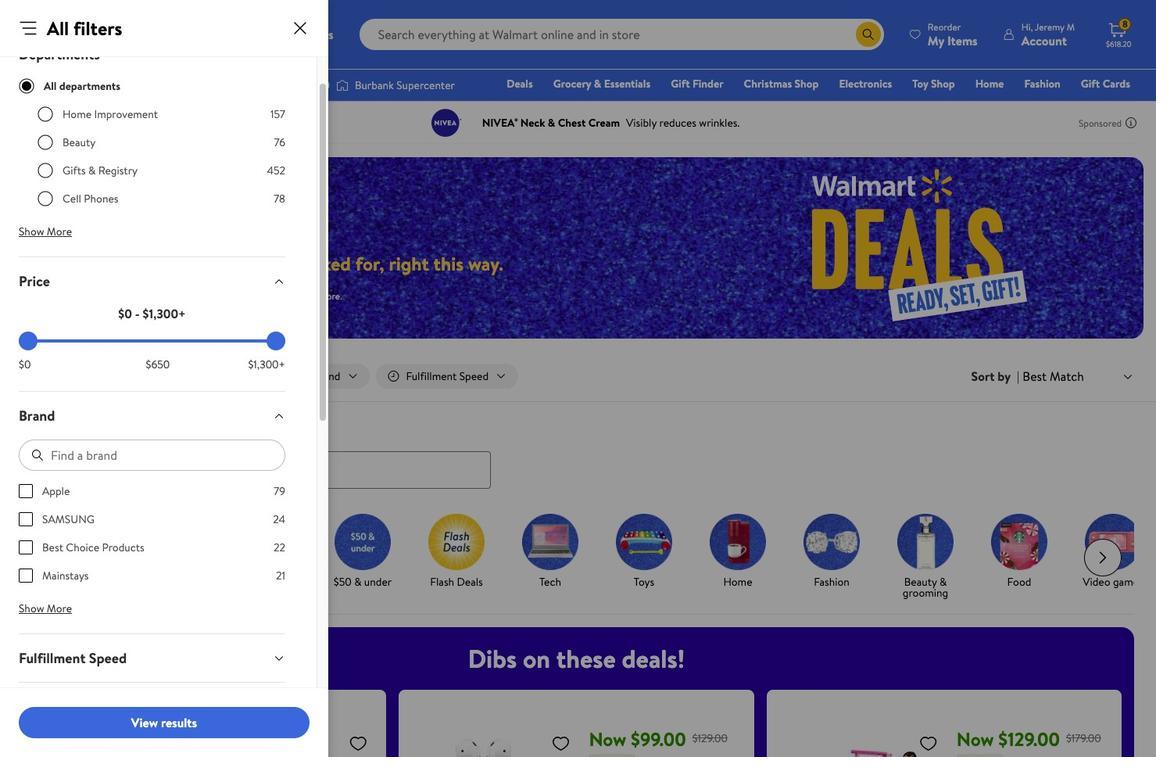 Task type: locate. For each thing, give the bounding box(es) containing it.
brand group
[[19, 483, 285, 596]]

76
[[274, 135, 285, 150]]

on up checks.
[[147, 250, 167, 277]]

in-store
[[144, 368, 182, 384]]

more up "major"
[[47, 224, 72, 239]]

beauty inside beauty & grooming
[[905, 574, 937, 589]]

1 vertical spatial on
[[523, 641, 551, 675]]

gift
[[671, 76, 690, 92], [1081, 76, 1101, 92]]

gift for finder
[[671, 76, 690, 92]]

show more button up "major"
[[6, 219, 85, 244]]

shop for toy shop
[[931, 76, 955, 92]]

christmas shop
[[744, 76, 819, 92]]

flash deals image
[[429, 514, 485, 570]]

1 horizontal spatial home
[[724, 574, 753, 589]]

1 show from the top
[[19, 224, 44, 239]]

home down home image
[[724, 574, 753, 589]]

under right $50
[[364, 574, 392, 589]]

2 under from the left
[[364, 574, 392, 589]]

all
[[47, 15, 69, 41], [44, 78, 57, 94]]

now
[[589, 725, 627, 752], [957, 725, 994, 752]]

get it by christmas link
[[41, 514, 122, 601]]

0 vertical spatial on
[[147, 250, 167, 277]]

shop tech. image
[[522, 514, 579, 570]]

1 under from the left
[[270, 574, 298, 589]]

$1,300+ down be
[[248, 357, 285, 372]]

beauty inside all departments option group
[[63, 135, 96, 150]]

toys
[[634, 574, 655, 589]]

& right the grocery in the top of the page
[[594, 76, 602, 92]]

& right gifts
[[88, 163, 96, 178]]

1 vertical spatial christmas
[[58, 585, 105, 600]]

deals up search image
[[19, 419, 52, 439]]

1 horizontal spatial christmas
[[744, 76, 792, 92]]

0 vertical spatial fashion link
[[1018, 75, 1068, 92]]

registry up phones
[[98, 163, 138, 178]]

beauty
[[63, 135, 96, 150], [905, 574, 937, 589]]

food
[[1008, 574, 1032, 589]]

2 now from the left
[[957, 725, 994, 752]]

christmas
[[744, 76, 792, 92], [58, 585, 105, 600]]

0 vertical spatial more
[[47, 224, 72, 239]]

all for all filters
[[47, 15, 69, 41]]

one
[[1011, 98, 1035, 113]]

show
[[19, 224, 44, 239], [19, 601, 44, 616]]

$50 & under
[[334, 574, 392, 589]]

2 gift from the left
[[1081, 76, 1101, 92]]

by right it
[[91, 574, 102, 589]]

$0 left -
[[118, 305, 132, 322]]

beauty for beauty & grooming
[[905, 574, 937, 589]]

1 horizontal spatial home link
[[969, 75, 1012, 92]]

show up "major"
[[19, 224, 44, 239]]

0 horizontal spatial christmas
[[58, 585, 105, 600]]

None checkbox
[[19, 512, 33, 526], [19, 540, 33, 554], [19, 512, 33, 526], [19, 540, 33, 554]]

everything
[[172, 250, 260, 277]]

more
[[47, 224, 72, 239], [47, 601, 72, 616]]

2 shop from the left
[[931, 76, 955, 92]]

$25 & under
[[240, 574, 298, 589]]

& down shop beauty and grooming. image
[[940, 574, 947, 589]]

sort and filter section element
[[0, 351, 1157, 401]]

$0 up brand
[[19, 357, 31, 372]]

$1,300+
[[143, 305, 186, 322], [248, 357, 285, 372]]

$0 for $0 - $1,300+
[[118, 305, 132, 322]]

show down 'mainstays'
[[19, 601, 44, 616]]

christmas right finder
[[744, 76, 792, 92]]

1 gift from the left
[[671, 76, 690, 92]]

home down all departments
[[63, 106, 92, 122]]

2 vertical spatial deals
[[457, 574, 483, 589]]

apple
[[42, 483, 70, 499]]

shop right toy
[[931, 76, 955, 92]]

savings
[[83, 250, 142, 277]]

one debit link
[[1004, 97, 1071, 114]]

deals left the grocery in the top of the page
[[507, 76, 533, 92]]

0 horizontal spatial home
[[63, 106, 92, 122]]

None radio
[[38, 135, 53, 150], [38, 191, 53, 206], [38, 135, 53, 150], [38, 191, 53, 206]]

0 vertical spatial deals
[[507, 76, 533, 92]]

0 vertical spatial fashion
[[1025, 76, 1061, 92]]

0 horizontal spatial registry
[[98, 163, 138, 178]]

now for now $129.00
[[957, 725, 994, 752]]

1 more from the top
[[47, 224, 72, 239]]

by left | on the right
[[998, 368, 1011, 385]]

0 horizontal spatial $1,300+
[[143, 305, 186, 322]]

christmas down 'mainstays'
[[58, 585, 105, 600]]

1 vertical spatial by
[[91, 574, 102, 589]]

all up "departments"
[[47, 15, 69, 41]]

None checkbox
[[19, 484, 33, 498], [19, 569, 33, 583], [19, 484, 33, 498], [19, 569, 33, 583]]

more for brand
[[47, 601, 72, 616]]

1 horizontal spatial beauty
[[905, 574, 937, 589]]

video games
[[1083, 574, 1144, 589]]

1 horizontal spatial $1,300+
[[248, 357, 285, 372]]

0 horizontal spatial deals
[[19, 419, 52, 439]]

essentials
[[604, 76, 651, 92]]

walmart+
[[1084, 98, 1131, 113]]

search image
[[31, 463, 44, 476]]

show for departments
[[19, 224, 44, 239]]

1 horizontal spatial by
[[998, 368, 1011, 385]]

shop beauty and grooming. image
[[898, 514, 954, 570]]

cell
[[63, 191, 81, 206]]

gift finder link
[[664, 75, 731, 92]]

2 horizontal spatial home
[[976, 76, 1005, 92]]

all right the all departments option
[[44, 78, 57, 94]]

more down get
[[47, 601, 72, 616]]

1 horizontal spatial fashion
[[1025, 76, 1061, 92]]

walmart image
[[25, 22, 127, 47]]

1 horizontal spatial under
[[364, 574, 392, 589]]

all departments
[[44, 78, 121, 94]]

one debit
[[1011, 98, 1064, 113]]

sponsored
[[1079, 116, 1122, 129]]

show more
[[19, 224, 72, 239], [19, 601, 72, 616]]

walmart black friday deals for days image
[[711, 157, 1144, 339], [31, 192, 319, 231]]

speed
[[89, 648, 127, 668]]

beauty down shop beauty and grooming. image
[[905, 574, 937, 589]]

by inside get it by christmas
[[91, 574, 102, 589]]

1 horizontal spatial now
[[957, 725, 994, 752]]

in-store button
[[115, 364, 199, 389]]

all departments option group
[[38, 106, 285, 219]]

shop ten dollars and under. image
[[147, 514, 203, 570]]

registry for gifts & registry
[[98, 163, 138, 178]]

2 show more from the top
[[19, 601, 72, 616]]

0 vertical spatial by
[[998, 368, 1011, 385]]

None radio
[[38, 106, 53, 122], [38, 163, 53, 178], [38, 106, 53, 122], [38, 163, 53, 178]]

0 horizontal spatial fashion
[[814, 574, 850, 589]]

78
[[274, 191, 285, 206]]

0 horizontal spatial beauty
[[63, 135, 96, 150]]

show more up "major"
[[19, 224, 72, 239]]

departments
[[59, 78, 121, 94]]

deals right flash
[[457, 574, 483, 589]]

$0 for $0
[[19, 357, 31, 372]]

shop left electronics link
[[795, 76, 819, 92]]

1 show more button from the top
[[6, 219, 85, 244]]

0 vertical spatial show more
[[19, 224, 72, 239]]

0 horizontal spatial now
[[589, 725, 627, 752]]

$0 range field
[[19, 339, 285, 343]]

home improvement
[[63, 106, 158, 122]]

beauty & grooming link
[[885, 514, 967, 601]]

0 horizontal spatial under
[[270, 574, 298, 589]]

1 vertical spatial beauty
[[905, 574, 937, 589]]

1 vertical spatial home
[[63, 106, 92, 122]]

fashion up one debit link
[[1025, 76, 1061, 92]]

1 vertical spatial more
[[47, 601, 72, 616]]

1 vertical spatial all
[[44, 78, 57, 94]]

1 horizontal spatial $0
[[118, 305, 132, 322]]

0 vertical spatial beauty
[[63, 135, 96, 150]]

0 horizontal spatial $0
[[19, 357, 31, 372]]

show more button
[[6, 219, 85, 244], [6, 596, 85, 621]]

$1,300+ down checks.
[[143, 305, 186, 322]]

1 vertical spatial registry
[[98, 163, 138, 178]]

registry down toy shop link
[[951, 98, 991, 113]]

0 vertical spatial show more button
[[6, 219, 85, 244]]

gift left finder
[[671, 76, 690, 92]]

electronics
[[839, 76, 893, 92]]

$129.00 left $179.00
[[999, 725, 1060, 752]]

under inside 'link'
[[364, 574, 392, 589]]

shop for christmas shop
[[795, 76, 819, 92]]

0 horizontal spatial gift
[[671, 76, 690, 92]]

gift cards registry
[[951, 76, 1131, 113]]

0 vertical spatial show
[[19, 224, 44, 239]]

gift left the cards
[[1081, 76, 1101, 92]]

under
[[270, 574, 298, 589], [364, 574, 392, 589]]

$129.00 right $99.00 at the bottom right
[[693, 730, 728, 746]]

finder
[[693, 76, 724, 92]]

debit
[[1037, 98, 1064, 113]]

shop video games. image
[[1086, 514, 1142, 570]]

fashion
[[1025, 76, 1061, 92], [814, 574, 850, 589]]

on right dibs
[[523, 641, 551, 675]]

add to favorites list, barbie dreamhouse, 75+ pieces, pool party doll house with 3 story slide image
[[920, 733, 938, 753]]

deals!
[[622, 641, 685, 675]]

0 vertical spatial registry
[[951, 98, 991, 113]]

1 vertical spatial deals
[[19, 419, 52, 439]]

home inside all departments option group
[[63, 106, 92, 122]]

shop toys. image
[[616, 514, 673, 570]]

supplies
[[56, 289, 88, 303]]

food link
[[979, 514, 1060, 590]]

gift cards link
[[1074, 75, 1138, 92]]

shop
[[795, 76, 819, 92], [931, 76, 955, 92]]

$129.00
[[999, 725, 1060, 752], [693, 730, 728, 746]]

0 vertical spatial $1,300+
[[143, 305, 186, 322]]

christmas shop link
[[737, 75, 826, 92]]

show more for departments
[[19, 224, 72, 239]]

beauty up gifts
[[63, 135, 96, 150]]

show more down get
[[19, 601, 72, 616]]

0 horizontal spatial $129.00
[[693, 730, 728, 746]]

best
[[42, 540, 63, 555]]

$25 & under link
[[228, 514, 310, 590]]

1 vertical spatial show more button
[[6, 596, 85, 621]]

all filters image
[[23, 370, 48, 382]]

$50 & under link
[[322, 514, 404, 590]]

0 horizontal spatial on
[[147, 250, 167, 277]]

8 $618.20
[[1107, 17, 1132, 49]]

samsung
[[42, 511, 95, 527]]

1 vertical spatial $1,300+
[[248, 357, 285, 372]]

& right $50
[[354, 574, 362, 589]]

under down 22
[[270, 574, 298, 589]]

now for now $99.00
[[589, 725, 627, 752]]

fashion down 'fashion' image
[[814, 574, 850, 589]]

$25
[[240, 574, 258, 589]]

registry inside all departments option group
[[98, 163, 138, 178]]

1 vertical spatial $0
[[19, 357, 31, 372]]

2 more from the top
[[47, 601, 72, 616]]

1 vertical spatial show more
[[19, 601, 72, 616]]

0 vertical spatial all
[[47, 15, 69, 41]]

registry inside gift cards registry
[[951, 98, 991, 113]]

1 horizontal spatial registry
[[951, 98, 991, 113]]

0 vertical spatial home link
[[969, 75, 1012, 92]]

improvement
[[94, 106, 158, 122]]

1 shop from the left
[[795, 76, 819, 92]]

electronics link
[[832, 75, 900, 92]]

& inside 'link'
[[354, 574, 362, 589]]

while
[[31, 289, 54, 303]]

& for gifts
[[88, 163, 96, 178]]

1 vertical spatial fashion
[[814, 574, 850, 589]]

gift inside gift cards registry
[[1081, 76, 1101, 92]]

2 show more button from the top
[[6, 596, 85, 621]]

& inside beauty & grooming
[[940, 574, 947, 589]]

way.
[[468, 250, 504, 277]]

0 horizontal spatial fashion link
[[791, 514, 873, 590]]

deals inside search field
[[19, 419, 52, 439]]

2 show from the top
[[19, 601, 44, 616]]

0 horizontal spatial shop
[[795, 76, 819, 92]]

1 vertical spatial home link
[[698, 514, 779, 590]]

under for $25 & under
[[270, 574, 298, 589]]

0 vertical spatial $0
[[118, 305, 132, 322]]

$129.00 inside 'now $99.00 $129.00'
[[693, 730, 728, 746]]

group
[[44, 702, 374, 757]]

1 show more from the top
[[19, 224, 72, 239]]

Search in deals search field
[[19, 451, 491, 488]]

show more button down get
[[6, 596, 85, 621]]

tech link
[[510, 514, 591, 590]]

& right '$25'
[[260, 574, 267, 589]]

Deals search field
[[0, 419, 1157, 488]]

0 horizontal spatial by
[[91, 574, 102, 589]]

dibs on these deals!
[[468, 641, 685, 675]]

1 horizontal spatial shop
[[931, 76, 955, 92]]

now right add to favorites list, barbie dreamhouse, 75+ pieces, pool party doll house with 3 story slide image
[[957, 725, 994, 752]]

& inside all departments option group
[[88, 163, 96, 178]]

& for $25
[[260, 574, 267, 589]]

1 horizontal spatial gift
[[1081, 76, 1101, 92]]

while supplies last. no rain checks. select items may not be available in-store.
[[31, 289, 342, 303]]

1 vertical spatial show
[[19, 601, 44, 616]]

1 now from the left
[[589, 725, 627, 752]]

$99.00
[[631, 725, 686, 752]]

next slide for chipmodulewithimages list image
[[1085, 539, 1122, 576]]

home up registry link
[[976, 76, 1005, 92]]

now right add to favorites list, apple airpods with charging case (2nd generation) icon
[[589, 725, 627, 752]]



Task type: describe. For each thing, give the bounding box(es) containing it.
toy
[[913, 76, 929, 92]]

walmart+ link
[[1077, 97, 1138, 114]]

toys link
[[604, 514, 685, 590]]

get gifts in time for christmas. image
[[53, 514, 109, 570]]

last.
[[91, 289, 107, 303]]

gift for cards
[[1081, 76, 1101, 92]]

show more for brand
[[19, 601, 72, 616]]

& for beauty
[[940, 574, 947, 589]]

these
[[557, 641, 616, 675]]

1 vertical spatial fashion link
[[791, 514, 873, 590]]

flash deals
[[430, 574, 483, 589]]

games
[[1114, 574, 1144, 589]]

show more button for departments
[[6, 219, 85, 244]]

now $99.00 $129.00
[[589, 725, 728, 752]]

$1300 range field
[[19, 339, 285, 343]]

for,
[[356, 250, 384, 277]]

toy shop link
[[906, 75, 963, 92]]

registry for gift cards registry
[[951, 98, 991, 113]]

2 horizontal spatial deals
[[507, 76, 533, 92]]

get
[[61, 574, 79, 589]]

mainstays
[[42, 568, 89, 583]]

1 horizontal spatial $129.00
[[999, 725, 1060, 752]]

$50
[[334, 574, 352, 589]]

filters
[[73, 15, 122, 41]]

shop fifty dollars and under. image
[[335, 514, 391, 570]]

close panel image
[[291, 19, 310, 38]]

may
[[225, 289, 241, 303]]

0 vertical spatial christmas
[[744, 76, 792, 92]]

fulfillment speed button
[[6, 634, 298, 682]]

phones
[[84, 191, 118, 206]]

under for $50 & under
[[364, 574, 392, 589]]

by inside sort and filter section "element"
[[998, 368, 1011, 385]]

grocery
[[553, 76, 592, 92]]

-
[[135, 305, 140, 322]]

brand button
[[6, 392, 298, 440]]

add to favorites list, apple airpods with charging case (2nd generation) image
[[552, 733, 571, 753]]

fulfillment
[[19, 648, 86, 668]]

toy shop
[[913, 76, 955, 92]]

home image
[[710, 514, 766, 570]]

shop twenty-five dollars and under. image
[[241, 514, 297, 570]]

departments
[[19, 45, 100, 64]]

cards
[[1103, 76, 1131, 92]]

& for $50
[[354, 574, 362, 589]]

get it by christmas
[[58, 574, 105, 600]]

flash
[[430, 574, 454, 589]]

21
[[276, 568, 285, 583]]

24
[[273, 511, 285, 527]]

now $129.00 $179.00
[[957, 725, 1102, 752]]

fashion image
[[804, 514, 860, 570]]

Walmart Site-Wide search field
[[359, 19, 884, 50]]

view results button
[[19, 707, 310, 738]]

gifts
[[63, 163, 86, 178]]

tech
[[540, 574, 562, 589]]

major
[[31, 250, 78, 277]]

store
[[157, 368, 182, 384]]

All departments radio
[[19, 78, 34, 94]]

more for departments
[[47, 224, 72, 239]]

items
[[200, 289, 222, 303]]

dibs
[[468, 641, 517, 675]]

show more button for brand
[[6, 596, 85, 621]]

view results
[[131, 714, 197, 731]]

view
[[131, 714, 158, 731]]

0 vertical spatial home
[[976, 76, 1005, 92]]

products
[[102, 540, 144, 555]]

0 horizontal spatial home link
[[698, 514, 779, 590]]

not
[[244, 289, 257, 303]]

right
[[389, 250, 429, 277]]

fulfillment speed
[[19, 648, 127, 668]]

asked
[[305, 250, 351, 277]]

brand
[[19, 406, 55, 425]]

1 horizontal spatial on
[[523, 641, 551, 675]]

gifts & registry
[[63, 163, 138, 178]]

$618.20
[[1107, 38, 1132, 49]]

1 horizontal spatial walmart black friday deals for days image
[[711, 157, 1144, 339]]

add to favorites list, frigidaire 26 lb retro bullet ice maker, silver, efic128 image
[[349, 733, 368, 753]]

0 horizontal spatial walmart black friday deals for days image
[[31, 192, 319, 231]]

$179.00
[[1067, 730, 1102, 746]]

157
[[271, 106, 285, 122]]

all filters dialog
[[0, 0, 328, 757]]

shop food image
[[992, 514, 1048, 570]]

show for brand
[[19, 601, 44, 616]]

all for all departments
[[44, 78, 57, 94]]

departments button
[[6, 31, 298, 78]]

store.
[[319, 289, 342, 303]]

availability button
[[6, 683, 298, 730]]

Find a brand search field
[[19, 440, 285, 471]]

$650
[[146, 357, 170, 372]]

they
[[264, 250, 300, 277]]

grocery & essentials link
[[546, 75, 658, 92]]

be
[[260, 289, 270, 303]]

8
[[1123, 17, 1128, 31]]

available
[[272, 289, 306, 303]]

452
[[267, 163, 285, 178]]

in-
[[144, 368, 157, 384]]

price button
[[6, 257, 298, 305]]

it
[[81, 574, 88, 589]]

this
[[434, 250, 464, 277]]

best choice products
[[42, 540, 144, 555]]

1 horizontal spatial fashion link
[[1018, 75, 1068, 92]]

22
[[274, 540, 285, 555]]

Search search field
[[359, 19, 884, 50]]

results
[[161, 714, 197, 731]]

all filters
[[47, 15, 122, 41]]

sort
[[972, 368, 995, 385]]

2 vertical spatial home
[[724, 574, 753, 589]]

1 horizontal spatial deals
[[457, 574, 483, 589]]

beauty for beauty
[[63, 135, 96, 150]]

video games link
[[1073, 514, 1154, 590]]

grooming
[[903, 585, 949, 600]]

video
[[1083, 574, 1111, 589]]

|
[[1018, 368, 1020, 385]]

& for grocery
[[594, 76, 602, 92]]

choice
[[66, 540, 99, 555]]



Task type: vqa. For each thing, say whether or not it's contained in the screenshot.
deal corresponding to $8.00
no



